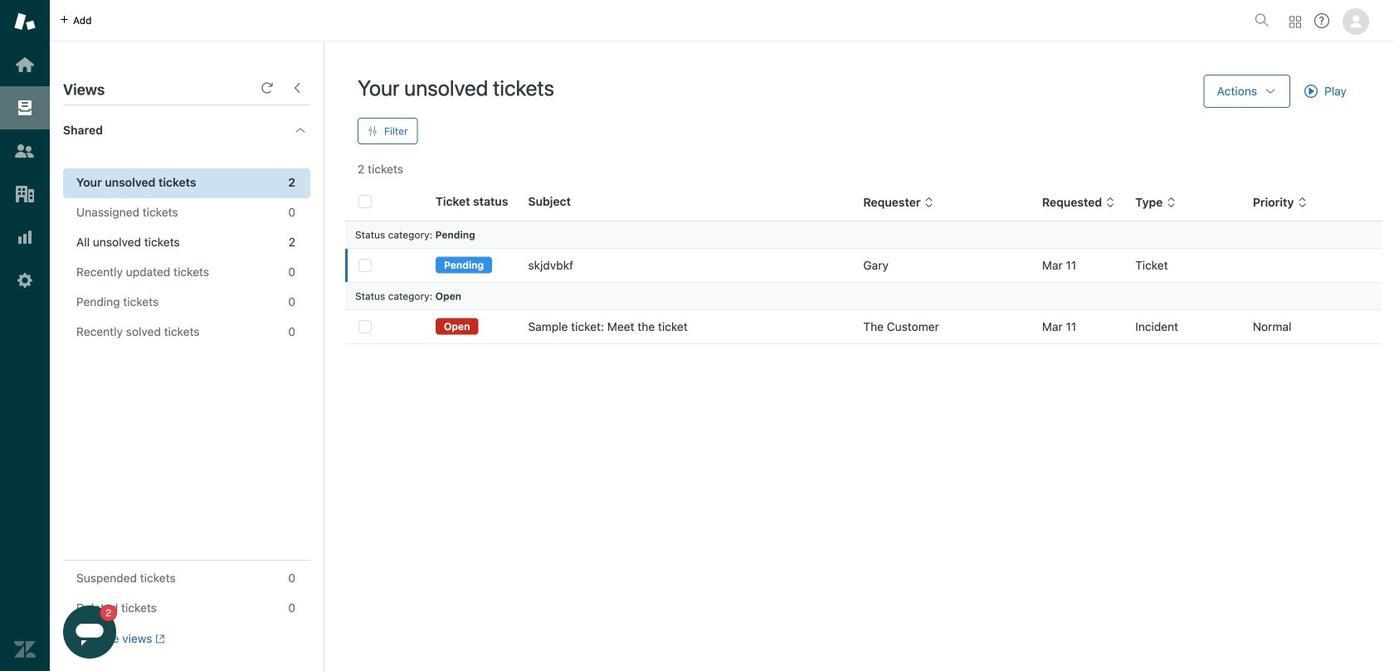 Task type: describe. For each thing, give the bounding box(es) containing it.
hide panel views image
[[291, 81, 304, 95]]

zendesk products image
[[1290, 16, 1302, 28]]

get help image
[[1315, 13, 1330, 28]]

2 row from the top
[[345, 310, 1382, 344]]

zendesk support image
[[14, 11, 36, 32]]

organizations image
[[14, 183, 36, 205]]

1 row from the top
[[345, 249, 1382, 283]]



Task type: vqa. For each thing, say whether or not it's contained in the screenshot.
Zendesk icon
yes



Task type: locate. For each thing, give the bounding box(es) containing it.
0 vertical spatial row
[[345, 249, 1382, 283]]

customers image
[[14, 140, 36, 162]]

zendesk image
[[14, 639, 36, 661]]

views image
[[14, 97, 36, 119]]

main element
[[0, 0, 50, 672]]

get started image
[[14, 54, 36, 76]]

heading
[[50, 105, 324, 155]]

opens in a new tab image
[[152, 635, 165, 644]]

row
[[345, 249, 1382, 283], [345, 310, 1382, 344]]

admin image
[[14, 270, 36, 291]]

1 vertical spatial row
[[345, 310, 1382, 344]]

refresh views pane image
[[261, 81, 274, 95]]

reporting image
[[14, 227, 36, 248]]



